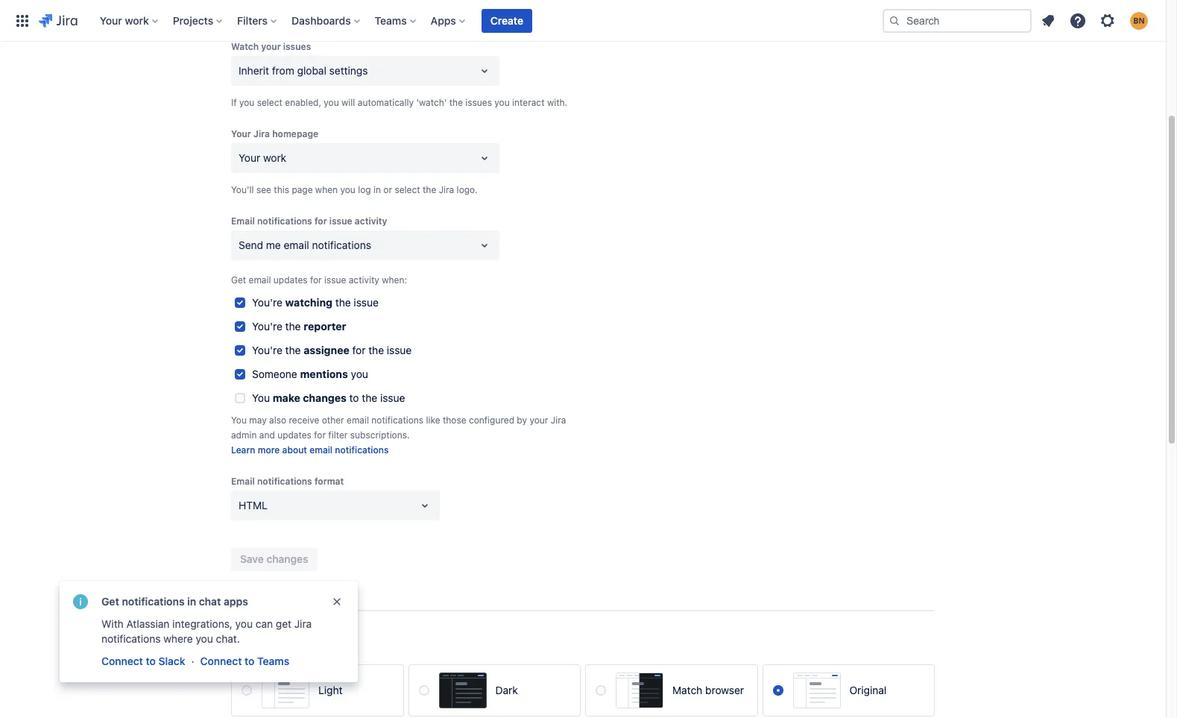 Task type: vqa. For each thing, say whether or not it's contained in the screenshot.


Task type: describe. For each thing, give the bounding box(es) containing it.
notifications up me
[[257, 216, 312, 227]]

0 vertical spatial activity
[[355, 216, 388, 227]]

original
[[850, 684, 887, 697]]

settings right profile
[[435, 10, 470, 21]]

1 vertical spatial work
[[263, 151, 287, 164]]

notifications down about
[[257, 476, 312, 487]]

with
[[101, 618, 124, 630]]

see
[[257, 184, 272, 195]]

for up send me email notifications on the top left of page
[[315, 216, 327, 227]]

jira inside 'you may also receive other email notifications like those configured by your jira admin and updates for filter subscriptions. learn more about email notifications'
[[551, 415, 566, 426]]

appswitcher icon image
[[13, 12, 31, 29]]

your left profile
[[384, 10, 402, 21]]

receive
[[289, 415, 320, 426]]

mentions
[[300, 368, 348, 380]]

filters
[[237, 14, 268, 26]]

get for get email updates for issue activity when:
[[231, 275, 246, 286]]

theme
[[231, 636, 261, 648]]

connect for connect to slack
[[101, 655, 143, 668]]

this
[[274, 184, 289, 195]]

you left log
[[340, 184, 356, 195]]

for up "you're watching the issue"
[[310, 275, 322, 286]]

email notifications format
[[231, 476, 344, 487]]

subscriptions.
[[350, 430, 410, 441]]

get notifications in chat apps
[[101, 595, 248, 608]]

configured
[[469, 415, 515, 426]]

1 vertical spatial activity
[[349, 275, 380, 286]]

if
[[231, 97, 237, 108]]

profile
[[405, 10, 433, 21]]

notifications up subscriptions.
[[372, 415, 424, 426]]

logo.
[[457, 184, 478, 195]]

watch your issues
[[231, 41, 311, 52]]

the up reporter
[[336, 296, 351, 309]]

other
[[322, 415, 344, 426]]

apps
[[431, 14, 456, 26]]

email notifications for issue activity
[[231, 216, 388, 227]]

apps button
[[426, 9, 471, 32]]

dashboards
[[292, 14, 351, 26]]

your jira homepage
[[231, 128, 319, 140]]

open image for html
[[416, 497, 434, 515]]

get
[[276, 618, 292, 630]]

if you select enabled, you will automatically 'watch' the issues you interact with.
[[231, 97, 568, 108]]

settings for language
[[337, 10, 371, 21]]

issue up "you're watching the issue"
[[325, 275, 346, 286]]

projects button
[[168, 9, 228, 32]]

email down send
[[249, 275, 271, 286]]

your left "language"
[[275, 10, 294, 21]]

connect for connect to teams
[[200, 655, 242, 668]]

2 you're from the top
[[252, 320, 283, 333]]

2 vertical spatial in
[[187, 595, 196, 608]]

or
[[384, 184, 392, 195]]

when:
[[382, 275, 407, 286]]

learn
[[231, 445, 256, 456]]

watching
[[285, 296, 333, 309]]

settings image
[[1100, 12, 1117, 29]]

email for send me email notifications
[[231, 216, 255, 227]]

light image
[[262, 673, 310, 709]]

for inside 'you may also receive other email notifications like those configured by your jira admin and updates for filter subscriptions. learn more about email notifications'
[[314, 430, 326, 441]]

you make changes to the issue
[[252, 392, 405, 404]]

your right watch
[[261, 41, 281, 52]]

format
[[315, 476, 344, 487]]

you're the assignee for the issue
[[252, 344, 412, 357]]

html
[[239, 499, 268, 512]]

the left logo.
[[423, 184, 437, 195]]

you'll
[[231, 184, 254, 195]]

to for connect to teams
[[245, 655, 255, 668]]

you right if
[[239, 97, 255, 108]]

the down watching
[[285, 320, 301, 333]]

'watch'
[[417, 97, 447, 108]]

connect to slack
[[101, 655, 185, 668]]

open image for inherit from global settings
[[476, 62, 494, 80]]

your work inside dropdown button
[[100, 14, 149, 26]]

your inside 'you may also receive other email notifications like those configured by your jira admin and updates for filter subscriptions. learn more about email notifications'
[[530, 415, 549, 426]]

language
[[296, 10, 335, 21]]

when
[[315, 184, 338, 195]]

chat.
[[216, 633, 240, 645]]

projects
[[173, 14, 213, 26]]

notifications up 'atlassian' on the left of page
[[122, 595, 185, 608]]

homepage
[[272, 128, 319, 140]]

changes
[[303, 392, 347, 404]]

notifications down subscriptions.
[[335, 445, 389, 456]]

with atlassian integrations, you can get jira notifications where you chat.
[[101, 618, 312, 645]]

auto image
[[616, 673, 664, 709]]

send me email notifications
[[239, 239, 371, 251]]

filter
[[329, 430, 348, 441]]

automatically
[[358, 97, 414, 108]]

you for you may also receive other email notifications like those configured by your jira admin and updates for filter subscriptions. learn more about email notifications
[[231, 415, 247, 426]]

work inside dropdown button
[[125, 14, 149, 26]]

those
[[443, 415, 467, 426]]

match browser
[[673, 684, 745, 697]]

inherit
[[239, 64, 269, 77]]

create button
[[482, 9, 533, 32]]

get email updates for issue activity when:
[[231, 275, 407, 286]]

your profile and settings image
[[1131, 12, 1149, 29]]

connect to teams
[[200, 655, 290, 668]]

configure
[[231, 10, 273, 21]]

search image
[[889, 15, 901, 26]]

email right other
[[347, 415, 369, 426]]

watch
[[231, 41, 259, 52]]

like
[[426, 415, 441, 426]]

and
[[259, 430, 275, 441]]

assignee
[[304, 344, 350, 357]]

apps
[[224, 595, 248, 608]]

you up theme
[[236, 618, 253, 630]]

connect to slack button
[[100, 653, 187, 671]]

issue up 'you may also receive other email notifications like those configured by your jira admin and updates for filter subscriptions. learn more about email notifications'
[[380, 392, 405, 404]]

admin
[[231, 430, 257, 441]]

updates inside 'you may also receive other email notifications like those configured by your jira admin and updates for filter subscriptions. learn more about email notifications'
[[278, 430, 312, 441]]

dark
[[496, 684, 518, 697]]

you're watching the issue
[[252, 296, 379, 309]]

1 horizontal spatial select
[[395, 184, 420, 195]]

you left will at top left
[[324, 97, 339, 108]]

will
[[342, 97, 355, 108]]

interact
[[513, 97, 545, 108]]

banner containing your work
[[0, 0, 1167, 42]]

someone mentions you
[[252, 368, 368, 380]]

jira left homepage at the top left of the page
[[254, 128, 270, 140]]

the down the you're the reporter on the top
[[285, 344, 301, 357]]

for right assignee at the top left of the page
[[352, 344, 366, 357]]

profile settings page link
[[405, 8, 494, 23]]



Task type: locate. For each thing, give the bounding box(es) containing it.
to for connect to slack
[[146, 655, 156, 668]]

jira left logo.
[[439, 184, 454, 195]]

1 horizontal spatial you
[[252, 392, 270, 404]]

notifications down 'atlassian' on the left of page
[[101, 633, 161, 645]]

settings for global
[[329, 64, 368, 77]]

2 vertical spatial you're
[[252, 344, 283, 357]]

for left "filter"
[[314, 430, 326, 441]]

get up with
[[101, 595, 119, 608]]

0 vertical spatial you're
[[252, 296, 283, 309]]

help image
[[1070, 12, 1088, 29]]

dismiss image
[[331, 596, 343, 608]]

1 horizontal spatial your work
[[239, 151, 287, 164]]

primary element
[[9, 0, 883, 41]]

updates up about
[[278, 430, 312, 441]]

get for get notifications in chat apps
[[101, 595, 119, 608]]

0 horizontal spatial get
[[101, 595, 119, 608]]

None radio
[[596, 686, 606, 696]]

0 horizontal spatial page
[[292, 184, 313, 195]]

issues
[[283, 41, 311, 52], [466, 97, 492, 108]]

may
[[249, 415, 267, 426]]

notifications inside the with atlassian integrations, you can get jira notifications where you chat.
[[101, 633, 161, 645]]

1 horizontal spatial to
[[245, 655, 255, 668]]

inherit from global settings
[[239, 64, 368, 77]]

email
[[231, 216, 255, 227], [231, 476, 255, 487]]

also
[[269, 415, 287, 426]]

0 vertical spatial updates
[[274, 275, 308, 286]]

0 vertical spatial select
[[257, 97, 283, 108]]

0 vertical spatial teams
[[375, 14, 407, 26]]

you right mentions
[[351, 368, 368, 380]]

None text field
[[239, 63, 242, 78], [239, 151, 242, 166], [239, 498, 242, 513], [239, 63, 242, 78], [239, 151, 242, 166], [239, 498, 242, 513]]

with.
[[547, 97, 568, 108]]

0 vertical spatial work
[[125, 14, 149, 26]]

your right by
[[530, 415, 549, 426]]

teams up "light" image
[[257, 655, 290, 668]]

0 horizontal spatial work
[[125, 14, 149, 26]]

1 horizontal spatial get
[[231, 275, 246, 286]]

connect to teams button
[[199, 653, 291, 671]]

you're for you're the
[[252, 344, 283, 357]]

in left or
[[374, 184, 381, 195]]

you up may
[[252, 392, 270, 404]]

issue down the get email updates for issue activity when:
[[354, 296, 379, 309]]

your work down your jira homepage
[[239, 151, 287, 164]]

email down "filter"
[[310, 445, 333, 456]]

you may also receive other email notifications like those configured by your jira admin and updates for filter subscriptions. learn more about email notifications
[[231, 415, 566, 456]]

the up subscriptions.
[[362, 392, 378, 404]]

0 vertical spatial get
[[231, 275, 246, 286]]

light
[[319, 684, 343, 697]]

1 connect from the left
[[101, 655, 143, 668]]

teams inside button
[[257, 655, 290, 668]]

configure your language settings in your profile settings page
[[231, 10, 494, 21]]

email right me
[[284, 239, 309, 251]]

teams left apps
[[375, 14, 407, 26]]

email
[[284, 239, 309, 251], [249, 275, 271, 286], [347, 415, 369, 426], [310, 445, 333, 456]]

page right apps 'popup button'
[[473, 10, 494, 21]]

global
[[297, 64, 327, 77]]

work down your jira homepage
[[263, 151, 287, 164]]

2 horizontal spatial to
[[350, 392, 359, 404]]

more
[[258, 445, 280, 456]]

issue down you'll see this page when you log in or select the jira logo.
[[330, 216, 353, 227]]

1 horizontal spatial page
[[473, 10, 494, 21]]

where
[[164, 633, 193, 645]]

page
[[473, 10, 494, 21], [292, 184, 313, 195]]

open image for send me email notifications
[[476, 236, 494, 254]]

you down integrations,
[[196, 633, 213, 645]]

teams
[[375, 14, 407, 26], [257, 655, 290, 668]]

to down theme
[[245, 655, 255, 668]]

issue
[[330, 216, 353, 227], [325, 275, 346, 286], [354, 296, 379, 309], [387, 344, 412, 357], [380, 392, 405, 404]]

settings right "language"
[[337, 10, 371, 21]]

atlassian
[[126, 618, 170, 630]]

activity left when:
[[349, 275, 380, 286]]

get
[[231, 275, 246, 286], [101, 595, 119, 608]]

select up your jira homepage
[[257, 97, 283, 108]]

you inside 'you may also receive other email notifications like those configured by your jira admin and updates for filter subscriptions. learn more about email notifications'
[[231, 415, 247, 426]]

in
[[374, 10, 381, 21], [374, 184, 381, 195], [187, 595, 196, 608]]

1 vertical spatial get
[[101, 595, 119, 608]]

1 vertical spatial your work
[[239, 151, 287, 164]]

by
[[517, 415, 527, 426]]

1 vertical spatial updates
[[278, 430, 312, 441]]

0 horizontal spatial teams
[[257, 655, 290, 668]]

you're for you're
[[252, 296, 283, 309]]

email up html
[[231, 476, 255, 487]]

0 horizontal spatial issues
[[283, 41, 311, 52]]

None text field
[[239, 238, 242, 253]]

match
[[673, 684, 703, 697]]

you'll see this page when you log in or select the jira logo.
[[231, 184, 478, 195]]

0 horizontal spatial connect
[[101, 655, 143, 668]]

the right assignee at the top left of the page
[[369, 344, 384, 357]]

0 horizontal spatial select
[[257, 97, 283, 108]]

1 horizontal spatial work
[[263, 151, 287, 164]]

page right this
[[292, 184, 313, 195]]

banner
[[0, 0, 1167, 42]]

you for you make changes to the issue
[[252, 392, 270, 404]]

your work left projects
[[100, 14, 149, 26]]

you left interact
[[495, 97, 510, 108]]

0 vertical spatial page
[[473, 10, 494, 21]]

issues up 'inherit from global settings'
[[283, 41, 311, 52]]

jira image
[[39, 12, 77, 29], [39, 12, 77, 29]]

1 email from the top
[[231, 216, 255, 227]]

1 horizontal spatial connect
[[200, 655, 242, 668]]

updates up watching
[[274, 275, 308, 286]]

2 vertical spatial your
[[239, 151, 260, 164]]

issues right 'watch'
[[466, 97, 492, 108]]

connect down chat.
[[200, 655, 242, 668]]

about
[[282, 445, 307, 456]]

slack
[[159, 655, 185, 668]]

select
[[257, 97, 283, 108], [395, 184, 420, 195]]

teams inside dropdown button
[[375, 14, 407, 26]]

Search field
[[883, 9, 1032, 32]]

notifications image
[[1040, 12, 1058, 29]]

your inside dropdown button
[[100, 14, 122, 26]]

enabled,
[[285, 97, 321, 108]]

connect down with
[[101, 655, 143, 668]]

notifications
[[257, 216, 312, 227], [312, 239, 371, 251], [372, 415, 424, 426], [335, 445, 389, 456], [257, 476, 312, 487], [122, 595, 185, 608], [101, 633, 161, 645]]

you up admin
[[231, 415, 247, 426]]

make
[[273, 392, 301, 404]]

you
[[239, 97, 255, 108], [324, 97, 339, 108], [495, 97, 510, 108], [340, 184, 356, 195], [351, 368, 368, 380], [236, 618, 253, 630], [196, 633, 213, 645]]

1 vertical spatial you
[[231, 415, 247, 426]]

log
[[358, 184, 371, 195]]

1 horizontal spatial issues
[[466, 97, 492, 108]]

activity
[[355, 216, 388, 227], [349, 275, 380, 286]]

connect
[[101, 655, 143, 668], [200, 655, 242, 668]]

0 horizontal spatial you
[[231, 415, 247, 426]]

to left slack
[[146, 655, 156, 668]]

you're
[[252, 296, 283, 309], [252, 320, 283, 333], [252, 344, 283, 357]]

to right changes
[[350, 392, 359, 404]]

0 vertical spatial you
[[252, 392, 270, 404]]

issue down when:
[[387, 344, 412, 357]]

0 vertical spatial your
[[100, 14, 122, 26]]

0 horizontal spatial your work
[[100, 14, 149, 26]]

open image
[[476, 62, 494, 80], [476, 149, 494, 167], [476, 236, 494, 254], [416, 497, 434, 515]]

2 connect from the left
[[200, 655, 242, 668]]

info image
[[72, 593, 90, 611]]

for
[[315, 216, 327, 227], [310, 275, 322, 286], [352, 344, 366, 357], [314, 430, 326, 441]]

get down send
[[231, 275, 246, 286]]

1 vertical spatial your
[[231, 128, 251, 140]]

1 horizontal spatial teams
[[375, 14, 407, 26]]

1 vertical spatial in
[[374, 184, 381, 195]]

3 you're from the top
[[252, 344, 283, 357]]

dashboards button
[[287, 9, 366, 32]]

activity down log
[[355, 216, 388, 227]]

1 vertical spatial teams
[[257, 655, 290, 668]]

reporter
[[304, 320, 347, 333]]

work left projects
[[125, 14, 149, 26]]

notifications down email notifications for issue activity
[[312, 239, 371, 251]]

open image for your work
[[476, 149, 494, 167]]

0 horizontal spatial to
[[146, 655, 156, 668]]

jira inside the with atlassian integrations, you can get jira notifications where you chat.
[[295, 618, 312, 630]]

1 vertical spatial you're
[[252, 320, 283, 333]]

send
[[239, 239, 263, 251]]

chat
[[199, 595, 221, 608]]

1 vertical spatial select
[[395, 184, 420, 195]]

settings up will at top left
[[329, 64, 368, 77]]

the right 'watch'
[[450, 97, 463, 108]]

filters button
[[233, 9, 283, 32]]

browser
[[706, 684, 745, 697]]

your
[[100, 14, 122, 26], [231, 128, 251, 140], [239, 151, 260, 164]]

integrations,
[[172, 618, 233, 630]]

someone
[[252, 368, 297, 380]]

updates
[[274, 275, 308, 286], [278, 430, 312, 441]]

dark image
[[439, 673, 487, 709]]

email for html
[[231, 476, 255, 487]]

2 email from the top
[[231, 476, 255, 487]]

in left chat at the left of the page
[[187, 595, 196, 608]]

can
[[256, 618, 273, 630]]

0 vertical spatial issues
[[283, 41, 311, 52]]

me
[[266, 239, 281, 251]]

1 vertical spatial issues
[[466, 97, 492, 108]]

0 vertical spatial your work
[[100, 14, 149, 26]]

1 vertical spatial page
[[292, 184, 313, 195]]

in left profile
[[374, 10, 381, 21]]

0 vertical spatial in
[[374, 10, 381, 21]]

none image
[[793, 673, 841, 709]]

create
[[491, 14, 524, 26]]

select right or
[[395, 184, 420, 195]]

learn more about email notifications link
[[231, 443, 389, 458]]

you're the reporter
[[252, 320, 347, 333]]

teams button
[[371, 9, 422, 32]]

1 vertical spatial email
[[231, 476, 255, 487]]

jira
[[254, 128, 270, 140], [439, 184, 454, 195], [551, 415, 566, 426], [295, 618, 312, 630]]

your work button
[[95, 9, 164, 32]]

1 you're from the top
[[252, 296, 283, 309]]

email up send
[[231, 216, 255, 227]]

jira right get at the left bottom
[[295, 618, 312, 630]]

your work
[[100, 14, 149, 26], [239, 151, 287, 164]]

jira right by
[[551, 415, 566, 426]]

None radio
[[242, 686, 252, 696], [419, 686, 429, 696], [773, 686, 784, 696], [242, 686, 252, 696], [419, 686, 429, 696], [773, 686, 784, 696]]

0 vertical spatial email
[[231, 216, 255, 227]]

from
[[272, 64, 295, 77]]



